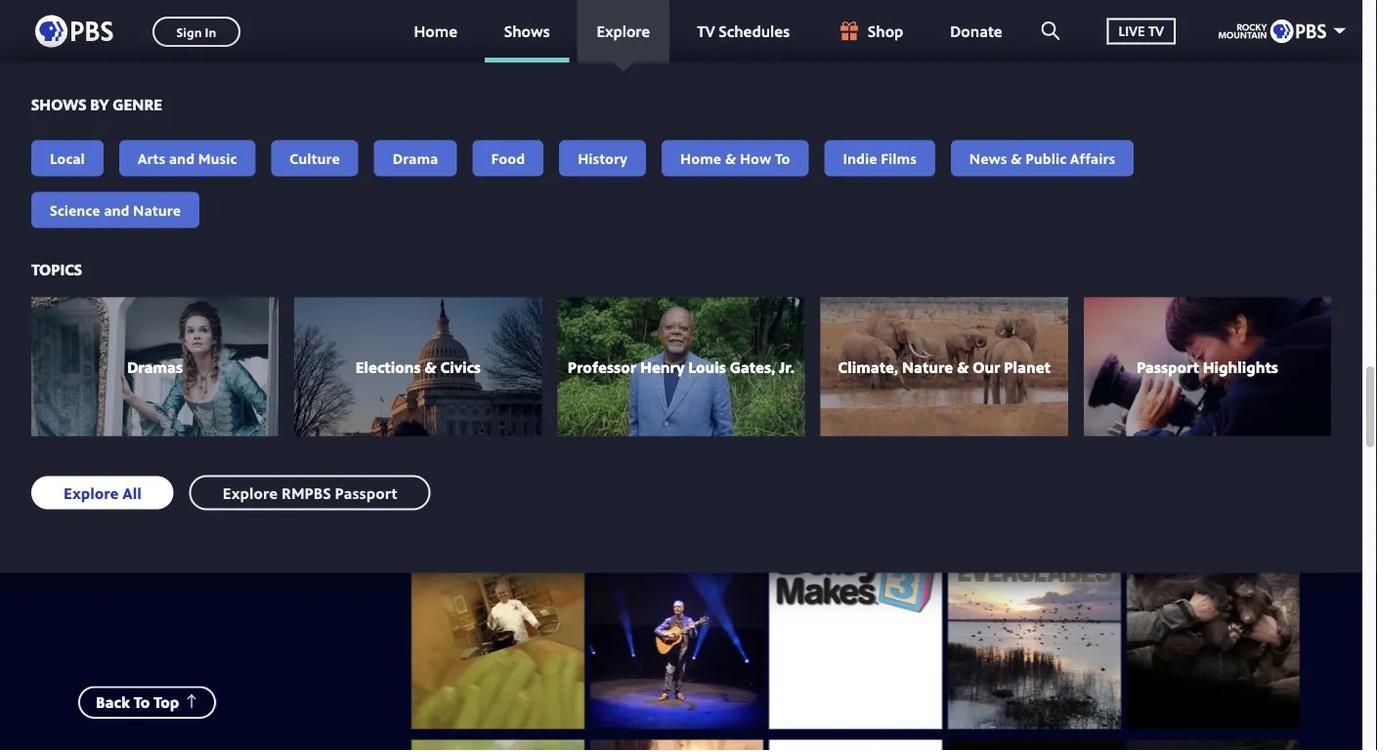 Task type: vqa. For each thing, say whether or not it's contained in the screenshot.
2nd & from the left
yes



Task type: locate. For each thing, give the bounding box(es) containing it.
genre
[[113, 93, 162, 114]]

& right news
[[1011, 148, 1022, 168]]

home left shows link at the left of the page
[[414, 20, 457, 41]]

pbs image
[[35, 9, 113, 53]]

0 horizontal spatial explore
[[64, 482, 119, 503]]

1 vertical spatial to
[[134, 692, 150, 713]]

and right arts
[[169, 148, 195, 168]]

tv schedules link
[[678, 0, 809, 63]]

arts and music link
[[119, 140, 255, 176]]

bee gees: one night only image
[[948, 740, 1121, 751]]

home left how
[[680, 148, 721, 168]]

science and nature link
[[31, 192, 199, 228]]

live tv link
[[1087, 0, 1195, 63]]

explore link
[[577, 0, 670, 63]]

explore rmpbs passport link
[[189, 476, 431, 511]]

arts and music
[[138, 148, 237, 168]]

1 horizontal spatial and
[[169, 148, 195, 168]]

explore left all
[[64, 482, 119, 503]]

donate link
[[931, 0, 1022, 63]]

0 vertical spatial home
[[414, 20, 457, 41]]

topics
[[31, 259, 82, 280]]

0 horizontal spatial and
[[104, 200, 129, 220]]

0 horizontal spatial shows
[[31, 93, 86, 114]]

local link
[[31, 140, 103, 176]]

home for home & how to
[[680, 148, 721, 168]]

1 horizontal spatial &
[[1011, 148, 1022, 168]]

0 horizontal spatial tv
[[697, 20, 715, 41]]

science
[[50, 200, 100, 220]]

1 & from the left
[[725, 148, 736, 168]]

by
[[90, 93, 109, 114]]

1 horizontal spatial tv
[[1148, 22, 1164, 40]]

becoming trauma responsive image
[[590, 740, 763, 751]]

0 vertical spatial and
[[169, 148, 195, 168]]

shows left by
[[31, 93, 86, 114]]

0 horizontal spatial &
[[725, 148, 736, 168]]

explore left rmpbs
[[223, 482, 278, 503]]

home inside home & how to link
[[680, 148, 721, 168]]

to left top
[[134, 692, 150, 713]]

beauty on the wing: life story of the monarch butterfly image
[[411, 740, 584, 751]]

news
[[969, 148, 1007, 168]]

shop link
[[817, 0, 923, 63]]

1 vertical spatial and
[[104, 200, 129, 220]]

1 horizontal spatial home
[[680, 148, 721, 168]]

&
[[725, 148, 736, 168], [1011, 148, 1022, 168]]

battleground everglades image
[[948, 470, 1121, 730]]

tv
[[697, 20, 715, 41], [1148, 22, 1164, 40]]

explore right shows link at the left of the page
[[597, 20, 650, 41]]

0 horizontal spatial to
[[134, 692, 150, 713]]

shows
[[504, 20, 550, 41], [31, 93, 86, 114]]

history link
[[559, 140, 646, 176]]

explore
[[597, 20, 650, 41], [64, 482, 119, 503], [223, 482, 278, 503]]

food link
[[472, 140, 544, 176]]

nature
[[133, 200, 181, 220]]

shows inside shows link
[[504, 20, 550, 41]]

explore for explore rmpbs passport
[[223, 482, 278, 503]]

explore all
[[64, 482, 141, 503]]

1 vertical spatial home
[[680, 148, 721, 168]]

history
[[578, 148, 628, 168]]

1 vertical spatial shows
[[31, 93, 86, 114]]

rmpbs
[[282, 482, 331, 503]]

public
[[1025, 148, 1066, 168]]

tv right live at top
[[1148, 22, 1164, 40]]

2 horizontal spatial explore
[[597, 20, 650, 41]]

& left how
[[725, 148, 736, 168]]

a taste of louisiana with chef john folse & co. image
[[411, 470, 584, 730]]

0 horizontal spatial home
[[414, 20, 457, 41]]

and
[[169, 148, 195, 168], [104, 200, 129, 220]]

home
[[414, 20, 457, 41], [680, 148, 721, 168]]

back to top button
[[78, 687, 216, 719]]

1 horizontal spatial shows
[[504, 20, 550, 41]]

& for how
[[725, 148, 736, 168]]

and left nature at top left
[[104, 200, 129, 220]]

home & how to
[[680, 148, 790, 168]]

0 vertical spatial shows
[[504, 20, 550, 41]]

search image
[[1042, 22, 1060, 40]]

becoming your personal best image
[[769, 740, 942, 751]]

explore all link
[[31, 477, 174, 510]]

rmpbs image
[[1219, 20, 1326, 43]]

tv schedules
[[697, 20, 790, 41]]

2 & from the left
[[1011, 148, 1022, 168]]

1 horizontal spatial explore
[[223, 482, 278, 503]]

to
[[775, 148, 790, 168], [134, 692, 150, 713]]

shows right "home" link
[[504, 20, 550, 41]]

news & public affairs link
[[951, 140, 1134, 176]]

baby makes 3 image
[[769, 470, 942, 730]]

to right how
[[775, 148, 790, 168]]

music
[[198, 148, 237, 168]]

culture
[[290, 148, 340, 168]]

arts
[[138, 148, 165, 168]]

home for home
[[414, 20, 457, 41]]

news & public affairs
[[969, 148, 1115, 168]]

schedules
[[719, 20, 790, 41]]

home & how to link
[[662, 140, 809, 176]]

home inside "home" link
[[414, 20, 457, 41]]

0 vertical spatial to
[[775, 148, 790, 168]]

tv left schedules
[[697, 20, 715, 41]]

and for arts
[[169, 148, 195, 168]]



Task type: describe. For each thing, give the bounding box(es) containing it.
top
[[154, 692, 179, 713]]

indie films link
[[824, 140, 935, 176]]

attakapas: the cajun story image
[[590, 470, 763, 730]]

explore for explore
[[597, 20, 650, 41]]

indie
[[843, 148, 877, 168]]

shows for shows
[[504, 20, 550, 41]]

all
[[123, 482, 141, 503]]

local
[[50, 148, 85, 168]]

explore rmpbs passport
[[223, 482, 397, 503]]

shows link
[[485, 0, 569, 63]]

back
[[96, 692, 130, 713]]

drama link
[[374, 140, 457, 176]]

affairs
[[1070, 148, 1115, 168]]

donate
[[950, 20, 1002, 41]]

films
[[881, 148, 917, 168]]

to inside button
[[134, 692, 150, 713]]

& for public
[[1011, 148, 1022, 168]]

passport
[[335, 482, 397, 503]]

shows for shows by genre
[[31, 93, 86, 114]]

culture link
[[271, 140, 358, 176]]

science and nature
[[50, 200, 181, 220]]

home link
[[394, 0, 477, 63]]

shows by genre
[[31, 93, 162, 114]]

back to top
[[96, 692, 179, 713]]

drama
[[393, 148, 438, 168]]

food
[[491, 148, 525, 168]]

how
[[740, 148, 771, 168]]

1 horizontal spatial to
[[775, 148, 790, 168]]

shop
[[868, 20, 903, 41]]

live tv
[[1119, 22, 1164, 40]]

explore for explore all
[[64, 482, 119, 503]]

and for science
[[104, 200, 129, 220]]

before stage four: confronting early psychosis image
[[1127, 740, 1300, 751]]

live
[[1119, 22, 1145, 40]]

indie films
[[843, 148, 917, 168]]

bears of durango image
[[1127, 470, 1300, 730]]



